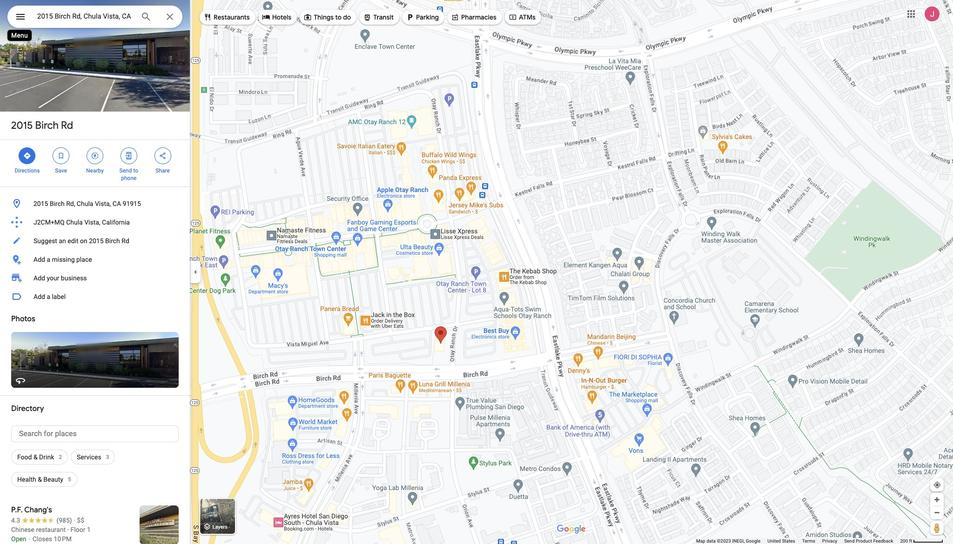 Task type: locate. For each thing, give the bounding box(es) containing it.
1 vertical spatial &
[[38, 476, 42, 484]]

1 vertical spatial 2015
[[34, 200, 48, 208]]

send inside button
[[845, 539, 855, 544]]

add down 'suggest'
[[34, 256, 45, 264]]

services 3
[[77, 454, 109, 461]]

add left your on the left of the page
[[34, 275, 45, 282]]

send left the product
[[845, 539, 855, 544]]

1 vertical spatial add
[[34, 275, 45, 282]]

1 vertical spatial birch
[[50, 200, 65, 208]]

directory
[[11, 405, 44, 414]]

chula
[[77, 200, 93, 208], [66, 219, 83, 226]]

2015
[[11, 119, 33, 132], [34, 200, 48, 208], [89, 237, 104, 245]]

1 horizontal spatial &
[[38, 476, 42, 484]]

to left do
[[335, 13, 342, 21]]

none text field inside 2015 birch rd main content
[[11, 426, 179, 443]]

0 vertical spatial 2015
[[11, 119, 33, 132]]

place
[[76, 256, 92, 264]]

2015 birch rd, chula vista, ca 91915 button
[[0, 195, 190, 213]]

0 vertical spatial vista,
[[95, 200, 111, 208]]

add your business link
[[0, 269, 190, 288]]

2015 up 
[[11, 119, 33, 132]]

2015 for 2015 birch rd, chula vista, ca 91915
[[34, 200, 48, 208]]


[[57, 151, 65, 161]]

directions
[[15, 168, 40, 174]]

chula inside 2015 birch rd, chula vista, ca 91915 button
[[77, 200, 93, 208]]

add a label
[[34, 293, 66, 301]]

add for add a label
[[34, 293, 45, 301]]

0 horizontal spatial &
[[33, 454, 38, 461]]

on
[[80, 237, 87, 245]]


[[262, 12, 270, 22]]

1 horizontal spatial 2015
[[34, 200, 48, 208]]

restaurants
[[214, 13, 250, 21]]

2015 right on
[[89, 237, 104, 245]]

1 vertical spatial a
[[47, 293, 50, 301]]

0 vertical spatial ·
[[74, 517, 75, 525]]

zoom in image
[[934, 497, 941, 504]]

chula up edit
[[66, 219, 83, 226]]

birch down 'california'
[[105, 237, 120, 245]]


[[91, 151, 99, 161]]

add inside button
[[34, 256, 45, 264]]

missing
[[52, 256, 75, 264]]

united
[[768, 539, 781, 544]]

to inside  things to do
[[335, 13, 342, 21]]

birch up 
[[35, 119, 59, 132]]

0 vertical spatial &
[[33, 454, 38, 461]]

0 vertical spatial chula
[[77, 200, 93, 208]]

1 vertical spatial vista,
[[84, 219, 100, 226]]

birch
[[35, 119, 59, 132], [50, 200, 65, 208], [105, 237, 120, 245]]

a
[[47, 256, 50, 264], [47, 293, 50, 301]]

restaurant
[[36, 527, 66, 534]]

suggest an edit on 2015 birch rd
[[34, 237, 129, 245]]

j2cm+mq chula vista, california button
[[0, 213, 190, 232]]

chula inside j2cm+mq chula vista, california button
[[66, 219, 83, 226]]

· left floor
[[67, 527, 69, 534]]

1 vertical spatial ·
[[67, 527, 69, 534]]

·
[[74, 517, 75, 525], [67, 527, 69, 534]]

united states button
[[768, 539, 796, 545]]

google
[[746, 539, 761, 544]]


[[304, 12, 312, 22]]

photos
[[11, 315, 35, 324]]

footer
[[697, 539, 901, 545]]

add a missing place button
[[0, 251, 190, 269]]

add for add a missing place
[[34, 256, 45, 264]]

food & drink 2
[[17, 454, 62, 461]]

phone
[[121, 175, 137, 182]]

0 vertical spatial a
[[47, 256, 50, 264]]

a left the label
[[47, 293, 50, 301]]


[[125, 151, 133, 161]]

0 vertical spatial send
[[119, 168, 132, 174]]

1
[[87, 527, 91, 534]]

a inside button
[[47, 256, 50, 264]]

& right health
[[38, 476, 42, 484]]

None text field
[[11, 426, 179, 443]]

birch left rd,
[[50, 200, 65, 208]]

200
[[901, 539, 909, 544]]

0 horizontal spatial send
[[119, 168, 132, 174]]

1 horizontal spatial send
[[845, 539, 855, 544]]

0 horizontal spatial to
[[133, 168, 138, 174]]

services
[[77, 454, 101, 461]]

send product feedback button
[[845, 539, 894, 545]]

3
[[106, 454, 109, 461]]

rd down 'california'
[[122, 237, 129, 245]]

chang's
[[24, 506, 52, 516]]

2 vertical spatial add
[[34, 293, 45, 301]]

 hotels
[[262, 12, 292, 22]]

1 vertical spatial rd
[[122, 237, 129, 245]]

rd up 
[[61, 119, 73, 132]]

vista, left ca
[[95, 200, 111, 208]]

birch for rd,
[[50, 200, 65, 208]]

0 vertical spatial add
[[34, 256, 45, 264]]

hotels
[[272, 13, 292, 21]]

1 horizontal spatial rd
[[122, 237, 129, 245]]

rd,
[[66, 200, 75, 208]]

a inside button
[[47, 293, 50, 301]]

 restaurants
[[203, 12, 250, 22]]

& for beauty
[[38, 476, 42, 484]]

⋅
[[28, 536, 31, 543]]

to
[[335, 13, 342, 21], [133, 168, 138, 174]]

2 a from the top
[[47, 293, 50, 301]]

0 vertical spatial rd
[[61, 119, 73, 132]]

1 vertical spatial chula
[[66, 219, 83, 226]]

1 horizontal spatial to
[[335, 13, 342, 21]]

add a missing place
[[34, 256, 92, 264]]

1 vertical spatial to
[[133, 168, 138, 174]]

product
[[856, 539, 873, 544]]

vista, up the suggest an edit on 2015 birch rd button
[[84, 219, 100, 226]]

$$
[[77, 517, 84, 525]]

add for add your business
[[34, 275, 45, 282]]

send inside send to phone
[[119, 168, 132, 174]]

vista,
[[95, 200, 111, 208], [84, 219, 100, 226]]

p.f. chang's
[[11, 506, 52, 516]]

1 vertical spatial send
[[845, 539, 855, 544]]

2 add from the top
[[34, 275, 45, 282]]

5
[[68, 477, 71, 483]]

a for label
[[47, 293, 50, 301]]

3 add from the top
[[34, 293, 45, 301]]

beauty
[[43, 476, 63, 484]]

food
[[17, 454, 32, 461]]

birch inside the suggest an edit on 2015 birch rd button
[[105, 237, 120, 245]]

your
[[47, 275, 59, 282]]

send up phone
[[119, 168, 132, 174]]

0 vertical spatial to
[[335, 13, 342, 21]]

footer containing map data ©2023 inegi, google
[[697, 539, 901, 545]]

actions for 2015 birch rd region
[[0, 140, 190, 187]]

 pharmacies
[[451, 12, 497, 22]]

do
[[343, 13, 351, 21]]

2015 up j2cm+mq
[[34, 200, 48, 208]]

2 vertical spatial birch
[[105, 237, 120, 245]]

chula right rd,
[[77, 200, 93, 208]]

rd inside button
[[122, 237, 129, 245]]

drink
[[39, 454, 54, 461]]

· left price: moderate image
[[74, 517, 75, 525]]

&
[[33, 454, 38, 461], [38, 476, 42, 484]]

None field
[[37, 11, 133, 22]]

united states
[[768, 539, 796, 544]]

0 vertical spatial birch
[[35, 119, 59, 132]]

price: moderate image
[[77, 517, 84, 525]]

rd
[[61, 119, 73, 132], [122, 237, 129, 245]]

transit
[[374, 13, 394, 21]]

send for send to phone
[[119, 168, 132, 174]]

a left missing
[[47, 256, 50, 264]]

a for missing
[[47, 256, 50, 264]]

ft
[[910, 539, 913, 544]]

privacy
[[823, 539, 838, 544]]

add inside button
[[34, 293, 45, 301]]

& right food
[[33, 454, 38, 461]]

to up phone
[[133, 168, 138, 174]]

2015 birch rd, chula vista, ca 91915
[[34, 200, 141, 208]]

add a label button
[[0, 288, 190, 306]]

2 horizontal spatial 2015
[[89, 237, 104, 245]]

label
[[52, 293, 66, 301]]

0 horizontal spatial 2015
[[11, 119, 33, 132]]

 things to do
[[304, 12, 351, 22]]

states
[[783, 539, 796, 544]]

add left the label
[[34, 293, 45, 301]]

1 add from the top
[[34, 256, 45, 264]]

1 a from the top
[[47, 256, 50, 264]]

0 horizontal spatial rd
[[61, 119, 73, 132]]

an
[[59, 237, 66, 245]]

0 horizontal spatial ·
[[67, 527, 69, 534]]

birch inside 2015 birch rd, chula vista, ca 91915 button
[[50, 200, 65, 208]]



Task type: vqa. For each thing, say whether or not it's contained in the screenshot.
the bottom hr
no



Task type: describe. For each thing, give the bounding box(es) containing it.
· inside the chinese restaurant · floor 1 open ⋅ closes 10 pm
[[67, 527, 69, 534]]

200 ft button
[[901, 539, 944, 544]]

2
[[59, 454, 62, 461]]

layers
[[213, 525, 228, 531]]

send to phone
[[119, 168, 138, 182]]

chinese restaurant · floor 1 open ⋅ closes 10 pm
[[11, 527, 91, 543]]

open
[[11, 536, 26, 543]]

200 ft
[[901, 539, 913, 544]]

to inside send to phone
[[133, 168, 138, 174]]

terms button
[[803, 539, 816, 545]]

data
[[707, 539, 716, 544]]

business
[[61, 275, 87, 282]]

2015 for 2015 birch rd
[[11, 119, 33, 132]]


[[23, 151, 31, 161]]

(985)
[[57, 517, 72, 525]]

nearby
[[86, 168, 104, 174]]

map
[[697, 539, 706, 544]]

j2cm+mq
[[34, 219, 65, 226]]

2015 birch rd main content
[[0, 0, 190, 545]]

 search field
[[7, 6, 183, 30]]


[[451, 12, 460, 22]]

 parking
[[406, 12, 439, 22]]

· $$
[[74, 517, 84, 525]]

floor
[[71, 527, 85, 534]]

2015 Birch Rd, Chula Vista, CA 91915 field
[[7, 6, 183, 28]]

 atms
[[509, 12, 536, 22]]

4.3
[[11, 517, 20, 525]]

show street view coverage image
[[931, 522, 944, 536]]


[[15, 10, 26, 23]]

pharmacies
[[461, 13, 497, 21]]

10 pm
[[54, 536, 72, 543]]


[[159, 151, 167, 161]]

footer inside google maps element
[[697, 539, 901, 545]]

none field inside 2015 birch rd, chula vista, ca 91915 field
[[37, 11, 133, 22]]

show your location image
[[934, 482, 942, 490]]

send product feedback
[[845, 539, 894, 544]]

p.f.
[[11, 506, 23, 516]]

google account: james peterson  
(james.peterson1902@gmail.com) image
[[925, 6, 940, 21]]

©2023
[[717, 539, 731, 544]]

 button
[[7, 6, 34, 30]]

vista, inside button
[[84, 219, 100, 226]]

privacy button
[[823, 539, 838, 545]]

ca
[[113, 200, 121, 208]]

inegi,
[[733, 539, 745, 544]]


[[203, 12, 212, 22]]

share
[[156, 168, 170, 174]]

birch for rd
[[35, 119, 59, 132]]

atms
[[519, 13, 536, 21]]

vista, inside button
[[95, 200, 111, 208]]


[[509, 12, 517, 22]]

2 vertical spatial 2015
[[89, 237, 104, 245]]

parking
[[416, 13, 439, 21]]

closes
[[32, 536, 52, 543]]


[[406, 12, 414, 22]]

health
[[17, 476, 36, 484]]

suggest
[[34, 237, 57, 245]]

chinese
[[11, 527, 34, 534]]

feedback
[[874, 539, 894, 544]]

google maps element
[[0, 0, 954, 545]]


[[363, 12, 372, 22]]

& for drink
[[33, 454, 38, 461]]

zoom out image
[[934, 510, 941, 517]]

1 horizontal spatial ·
[[74, 517, 75, 525]]

suggest an edit on 2015 birch rd button
[[0, 232, 190, 251]]

j2cm+mq chula vista, california
[[34, 219, 130, 226]]

add your business
[[34, 275, 87, 282]]

edit
[[68, 237, 78, 245]]

4.3 stars 985 reviews image
[[11, 516, 72, 526]]

health & beauty 5
[[17, 476, 71, 484]]

send for send product feedback
[[845, 539, 855, 544]]

terms
[[803, 539, 816, 544]]

things
[[314, 13, 334, 21]]

collapse side panel image
[[190, 267, 201, 278]]

map data ©2023 inegi, google
[[697, 539, 761, 544]]



